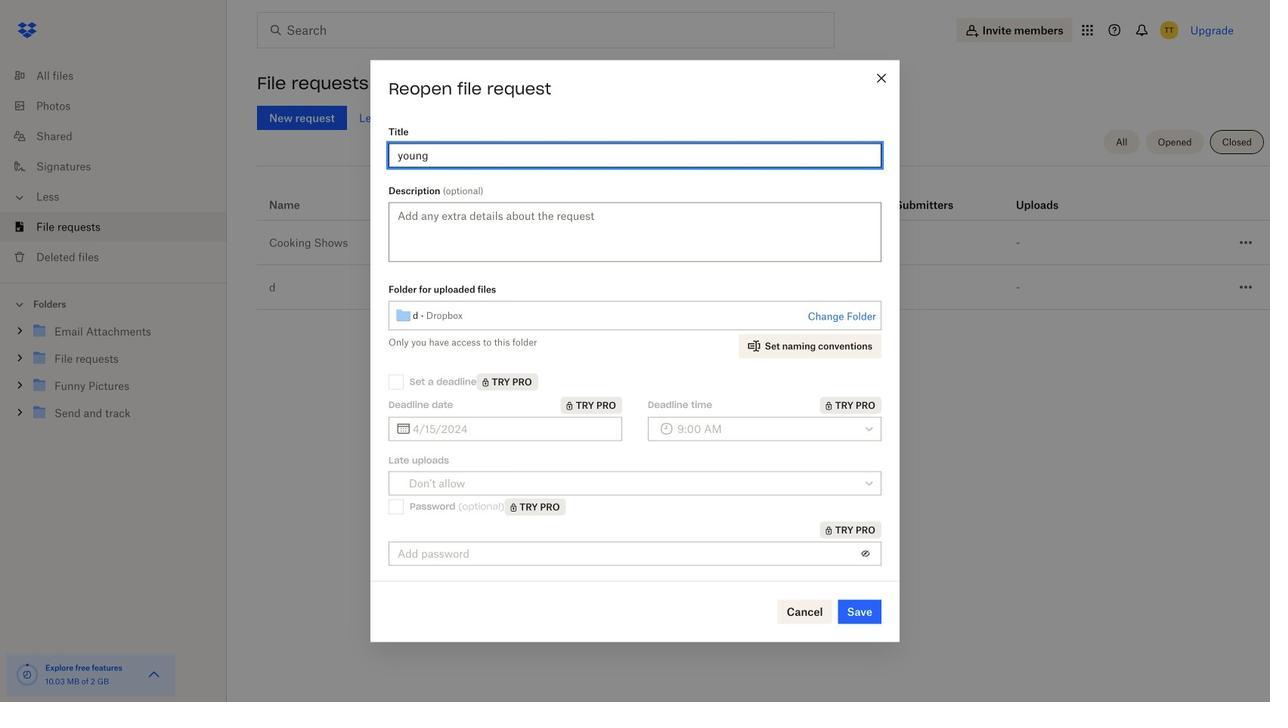Task type: describe. For each thing, give the bounding box(es) containing it.
3 row from the top
[[257, 266, 1271, 310]]

1 column header from the left
[[896, 178, 956, 214]]

less image
[[12, 190, 27, 205]]

Explain what the request is for text field
[[398, 147, 873, 164]]

Add any extra details about the request text field
[[389, 202, 882, 262]]

2 cell from the left
[[1174, 221, 1222, 233]]

Add password password field
[[398, 546, 854, 562]]



Task type: vqa. For each thing, say whether or not it's contained in the screenshot.
"Add password" Password Field
yes



Task type: locate. For each thing, give the bounding box(es) containing it.
list
[[0, 51, 227, 283]]

2 row from the top
[[257, 221, 1271, 266]]

None text field
[[413, 421, 613, 438]]

cell
[[1126, 221, 1174, 233], [1174, 221, 1222, 233]]

0 horizontal spatial column header
[[896, 178, 956, 214]]

1 horizontal spatial column header
[[1017, 178, 1077, 214]]

dropbox image
[[12, 15, 42, 45]]

1 row from the top
[[257, 172, 1271, 221]]

table
[[257, 172, 1271, 310]]

row
[[257, 172, 1271, 221], [257, 221, 1271, 266], [257, 266, 1271, 310]]

2 column header from the left
[[1017, 178, 1077, 214]]

group
[[0, 315, 227, 438]]

column header
[[896, 178, 956, 214], [1017, 178, 1077, 214]]

dialog
[[371, 60, 900, 643]]

list item
[[0, 212, 227, 242]]

pro trial element
[[767, 196, 792, 214], [477, 374, 538, 391], [561, 397, 623, 414], [821, 397, 882, 414], [505, 499, 566, 516], [821, 522, 882, 539]]

row group
[[257, 221, 1271, 310]]

1 cell from the left
[[1126, 221, 1174, 233]]



